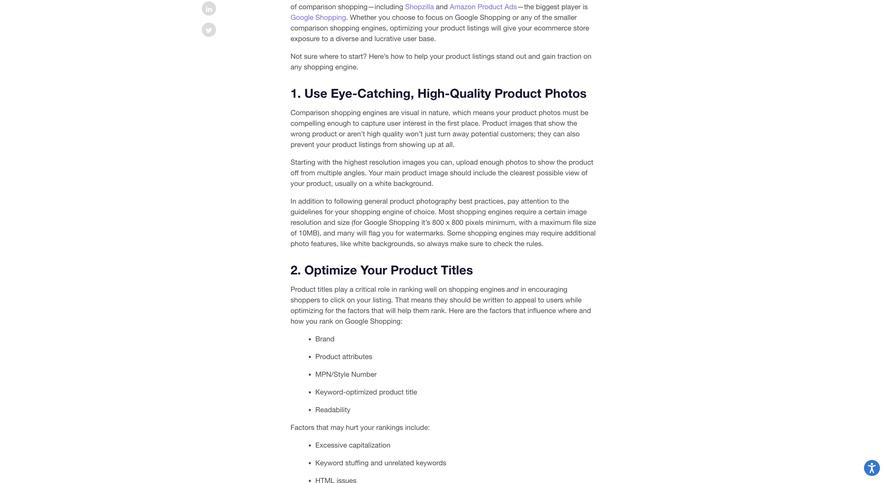 Task type: vqa. For each thing, say whether or not it's contained in the screenshot.
credit
no



Task type: locate. For each thing, give the bounding box(es) containing it.
your
[[425, 24, 439, 32], [518, 24, 532, 32], [430, 52, 444, 60], [496, 108, 510, 117], [316, 140, 330, 148], [291, 179, 305, 187], [335, 208, 349, 216], [357, 296, 371, 304], [361, 424, 374, 432]]

best
[[459, 197, 473, 205]]

starting with the highest resolution images you can, upload enough photos to show the product off from multiple angles. your main product image should include the clearest possible view of your product, usually on a white background.
[[291, 158, 594, 187]]

0 vertical spatial any
[[521, 13, 532, 21]]

0 horizontal spatial be
[[473, 296, 481, 304]]

1 horizontal spatial may
[[526, 229, 539, 237]]

be right must
[[581, 108, 589, 117]]

1 vertical spatial for
[[396, 229, 404, 237]]

they inside in encouraging shoppers to click on your listing. that means they should be written to appeal to users while optimizing for the factors that will help them rank. here are the factors that influence where and how you rank on google shopping:
[[434, 296, 448, 304]]

shopzilla
[[405, 2, 434, 11]]

so
[[418, 240, 425, 248]]

for up backgrounds,
[[396, 229, 404, 237]]

how down shoppers
[[291, 317, 304, 325]]

are inside in encouraging shoppers to click on your listing. that means they should be written to appeal to users while optimizing for the factors that will help them rank. here are the factors that influence where and how you rank on google shopping:
[[466, 307, 476, 315]]

0 vertical spatial images
[[510, 119, 533, 127]]

listings inside comparison shopping engines are visual in nature, which means your product photos must be compelling enough to capture user interest in the first place. product images that show the wrong product or aren't high quality won't just turn away potential customers; they can also prevent your product listings from showing up at all.
[[359, 140, 381, 148]]

to right addition
[[326, 197, 332, 205]]

0 vertical spatial for
[[325, 208, 333, 216]]

on down angles. at the top left of page
[[359, 179, 367, 187]]

shopping:
[[370, 317, 403, 325]]

shoppers
[[291, 296, 320, 304]]

1 horizontal spatial resolution
[[370, 158, 401, 166]]

to up aren't
[[353, 119, 359, 127]]

means up them
[[411, 296, 433, 304]]

mpn/style
[[316, 370, 350, 379]]

help inside in encouraging shoppers to click on your listing. that means they should be written to appeal to users while optimizing for the factors that will help them rank. here are the factors that influence where and how you rank on google shopping:
[[398, 307, 411, 315]]

means
[[473, 108, 494, 117], [411, 296, 433, 304]]

0 horizontal spatial help
[[398, 307, 411, 315]]

the down written
[[478, 307, 488, 315]]

photos
[[539, 108, 561, 117], [506, 158, 528, 166]]

shopping down 'amazon product ads' "link" in the top of the page
[[480, 13, 511, 21]]

users
[[547, 296, 564, 304]]

shopping inside in addition to following general product photography best practices, pay attention to the guidelines for your shopping engine of choice. most shopping engines require a certain image resolution and size (for google shopping it's 800 x 800 pixels minimum, with a maximum file size of 10mb), and many will flag you for watermarks. some shopping engines may require additional photo features, like white backgrounds, so always make sure to check the rules.
[[389, 218, 420, 226]]

0 vertical spatial image
[[429, 169, 448, 177]]

1 vertical spatial with
[[519, 218, 532, 226]]

eye-
[[331, 86, 358, 101]]

show inside starting with the highest resolution images you can, upload enough photos to show the product off from multiple angles. your main product image should include the clearest possible view of your product, usually on a white background.
[[538, 158, 555, 166]]

product
[[441, 24, 465, 32], [446, 52, 471, 60], [512, 108, 537, 117], [312, 130, 337, 138], [332, 140, 357, 148], [569, 158, 594, 166], [402, 169, 427, 177], [390, 197, 415, 205], [379, 388, 404, 396]]

2 size from the left
[[584, 218, 596, 226]]

how right here's
[[391, 52, 404, 60]]

0 horizontal spatial are
[[390, 108, 399, 117]]

linkedin image
[[206, 6, 212, 13]]

0 vertical spatial photos
[[539, 108, 561, 117]]

and inside not sure where to start? here's how to help your product listings stand out and gain traction on any shopping engine.
[[529, 52, 541, 60]]

google inside in encouraging shoppers to click on your listing. that means they should be written to appeal to users while optimizing for the factors that will help them rank. here are the factors that influence where and how you rank on google shopping:
[[345, 317, 368, 325]]

factors that may hurt your rankings include:
[[291, 424, 430, 432]]

are right here
[[466, 307, 476, 315]]

user left base.
[[403, 34, 417, 42]]

1 vertical spatial white
[[353, 240, 370, 248]]

on right traction
[[584, 52, 592, 60]]

additional
[[565, 229, 596, 237]]

2 vertical spatial will
[[386, 307, 396, 315]]

0 horizontal spatial with
[[318, 158, 331, 166]]

show inside comparison shopping engines are visual in nature, which means your product photos must be compelling enough to capture user interest in the first place. product images that show the wrong product or aren't high quality won't just turn away potential customers; they can also prevent your product listings from showing up at all.
[[549, 119, 566, 127]]

google down amazon
[[455, 13, 478, 21]]

1 horizontal spatial are
[[466, 307, 476, 315]]

the up also
[[568, 119, 578, 127]]

shopzilla link
[[405, 2, 434, 11]]

showing
[[399, 140, 426, 148]]

800 right x
[[452, 218, 464, 226]]

the inside . whether you choose to focus on google shopping or any of the smaller comparison shopping engines, optimizing your product listings will give your ecommerce store exposure to a diverse and lucrative user base.
[[542, 13, 552, 21]]

1 horizontal spatial help
[[415, 52, 428, 60]]

your inside in encouraging shoppers to click on your listing. that means they should be written to appeal to users while optimizing for the factors that will help them rank. here are the factors that influence where and how you rank on google shopping:
[[357, 296, 371, 304]]

—the
[[517, 2, 534, 11]]

choose
[[392, 13, 416, 21]]

image inside starting with the highest resolution images you can, upload enough photos to show the product off from multiple angles. your main product image should include the clearest possible view of your product, usually on a white background.
[[429, 169, 448, 177]]

your down base.
[[430, 52, 444, 60]]

be inside comparison shopping engines are visual in nature, which means your product photos must be compelling enough to capture user interest in the first place. product images that show the wrong product or aren't high quality won't just turn away potential customers; they can also prevent your product listings from showing up at all.
[[581, 108, 589, 117]]

engines inside comparison shopping engines are visual in nature, which means your product photos must be compelling enough to capture user interest in the first place. product images that show the wrong product or aren't high quality won't just turn away potential customers; they can also prevent your product listings from showing up at all.
[[363, 108, 388, 117]]

means inside in encouraging shoppers to click on your listing. that means they should be written to appeal to users while optimizing for the factors that will help them rank. here are the factors that influence where and how you rank on google shopping:
[[411, 296, 433, 304]]

1 horizontal spatial from
[[383, 140, 397, 148]]

flag
[[369, 229, 380, 237]]

google left shopping:
[[345, 317, 368, 325]]

size right file
[[584, 218, 596, 226]]

you inside . whether you choose to focus on google shopping or any of the smaller comparison shopping engines, optimizing your product listings will give your ecommerce store exposure to a diverse and lucrative user base.
[[379, 13, 390, 21]]

from down starting
[[301, 169, 315, 177]]

1 horizontal spatial 800
[[452, 218, 464, 226]]

a inside starting with the highest resolution images you can, upload enough photos to show the product off from multiple angles. your main product image should include the clearest possible view of your product, usually on a white background.
[[369, 179, 373, 187]]

a left diverse
[[330, 34, 334, 42]]

must
[[563, 108, 579, 117]]

of up photo
[[291, 229, 297, 237]]

from inside starting with the highest resolution images you can, upload enough photos to show the product off from multiple angles. your main product image should include the clearest possible view of your product, usually on a white background.
[[301, 169, 315, 177]]

your right hurt
[[361, 424, 374, 432]]

google inside . whether you choose to focus on google shopping or any of the smaller comparison shopping engines, optimizing your product listings will give your ecommerce store exposure to a diverse and lucrative user base.
[[455, 13, 478, 21]]

1 horizontal spatial or
[[513, 13, 519, 21]]

0 horizontal spatial or
[[339, 130, 345, 138]]

google up comparison
[[291, 13, 314, 21]]

0 horizontal spatial white
[[353, 240, 370, 248]]

1 vertical spatial any
[[291, 63, 302, 71]]

1 vertical spatial show
[[538, 158, 555, 166]]

open accessibe: accessibility options, statement and help image
[[869, 463, 877, 473]]

amazon product ads link
[[450, 2, 517, 11]]

to up clearest
[[530, 158, 536, 166]]

1 horizontal spatial shopping
[[389, 218, 420, 226]]

1 vertical spatial where
[[558, 307, 578, 315]]

upload
[[456, 158, 478, 166]]

0 horizontal spatial enough
[[327, 119, 351, 127]]

shopping up comparison
[[316, 13, 346, 21]]

your inside starting with the highest resolution images you can, upload enough photos to show the product off from multiple angles. your main product image should include the clearest possible view of your product, usually on a white background.
[[369, 169, 383, 177]]

0 vertical spatial means
[[473, 108, 494, 117]]

1 vertical spatial image
[[568, 208, 587, 216]]

you inside starting with the highest resolution images you can, upload enough photos to show the product off from multiple angles. your main product image should include the clearest possible view of your product, usually on a white background.
[[427, 158, 439, 166]]

base.
[[419, 34, 436, 42]]

2 horizontal spatial shopping
[[480, 13, 511, 21]]

photos left must
[[539, 108, 561, 117]]

1 horizontal spatial where
[[558, 307, 578, 315]]

you up backgrounds,
[[382, 229, 394, 237]]

shopping inside not sure where to start? here's how to help your product listings stand out and gain traction on any shopping engine.
[[304, 63, 334, 71]]

0 vertical spatial listings
[[467, 24, 489, 32]]

0 vertical spatial require
[[515, 208, 537, 216]]

on inside . whether you choose to focus on google shopping or any of the smaller comparison shopping engines, optimizing your product listings will give your ecommerce store exposure to a diverse and lucrative user base.
[[445, 13, 453, 21]]

0 horizontal spatial sure
[[304, 52, 318, 60]]

0 vertical spatial help
[[415, 52, 428, 60]]

image inside in addition to following general product photography best practices, pay attention to the guidelines for your shopping engine of choice. most shopping engines require a certain image resolution and size (for google shopping it's 800 x 800 pixels minimum, with a maximum file size of 10mb), and many will flag you for watermarks. some shopping engines may require additional photo features, like white backgrounds, so always make sure to check the rules.
[[568, 208, 587, 216]]

of down biggest
[[534, 13, 541, 21]]

may left hurt
[[331, 424, 344, 432]]

1 vertical spatial user
[[387, 119, 401, 127]]

your right give on the right top of the page
[[518, 24, 532, 32]]

your down critical
[[357, 296, 371, 304]]

rules.
[[527, 240, 544, 248]]

engines up capture at the left of page
[[363, 108, 388, 117]]

0 vertical spatial be
[[581, 108, 589, 117]]

1 horizontal spatial any
[[521, 13, 532, 21]]

1 vertical spatial or
[[339, 130, 345, 138]]

comparison
[[291, 24, 328, 32]]

1 vertical spatial they
[[434, 296, 448, 304]]

optimizing inside in encouraging shoppers to click on your listing. that means they should be written to appeal to users while optimizing for the factors that will help them rank. here are the factors that influence where and how you rank on google shopping:
[[291, 307, 323, 315]]

product down shopzilla and amazon product ads —the biggest player is google shopping
[[441, 24, 465, 32]]

0 horizontal spatial factors
[[348, 307, 370, 315]]

enough up aren't
[[327, 119, 351, 127]]

product down aren't
[[332, 140, 357, 148]]

starting
[[291, 158, 316, 166]]

here's
[[369, 52, 389, 60]]

2. optimize your product titles
[[291, 263, 473, 277]]

should inside starting with the highest resolution images you can, upload enough photos to show the product off from multiple angles. your main product image should include the clearest possible view of your product, usually on a white background.
[[450, 169, 472, 177]]

shopping inside shopzilla and amazon product ads —the biggest player is google shopping
[[316, 13, 346, 21]]

0 vertical spatial your
[[369, 169, 383, 177]]

means inside comparison shopping engines are visual in nature, which means your product photos must be compelling enough to capture user interest in the first place. product images that show the wrong product or aren't high quality won't just turn away potential customers; they can also prevent your product listings from showing up at all.
[[473, 108, 494, 117]]

on inside starting with the highest resolution images you can, upload enough photos to show the product off from multiple angles. your main product image should include the clearest possible view of your product, usually on a white background.
[[359, 179, 367, 187]]

0 vertical spatial they
[[538, 130, 552, 138]]

how inside not sure where to start? here's how to help your product listings stand out and gain traction on any shopping engine.
[[391, 52, 404, 60]]

are left visual
[[390, 108, 399, 117]]

0 vertical spatial white
[[375, 179, 392, 187]]

practices,
[[475, 197, 506, 205]]

1 horizontal spatial means
[[473, 108, 494, 117]]

user inside comparison shopping engines are visual in nature, which means your product photos must be compelling enough to capture user interest in the first place. product images that show the wrong product or aren't high quality won't just turn away potential customers; they can also prevent your product listings from showing up at all.
[[387, 119, 401, 127]]

0 horizontal spatial user
[[387, 119, 401, 127]]

image down 'can,'
[[429, 169, 448, 177]]

title
[[406, 388, 417, 396]]

of right view
[[582, 169, 588, 177]]

1 vertical spatial optimizing
[[291, 307, 323, 315]]

on
[[445, 13, 453, 21], [584, 52, 592, 60], [359, 179, 367, 187], [439, 285, 447, 294], [347, 296, 355, 304], [335, 317, 343, 325]]

high
[[367, 130, 381, 138]]

google shopping link
[[291, 13, 346, 21]]

keyword-
[[316, 388, 346, 396]]

1 horizontal spatial they
[[538, 130, 552, 138]]

0 vertical spatial will
[[491, 24, 502, 32]]

your down off
[[291, 179, 305, 187]]

product inside comparison shopping engines are visual in nature, which means your product photos must be compelling enough to capture user interest in the first place. product images that show the wrong product or aren't high quality won't just turn away potential customers; they can also prevent your product listings from showing up at all.
[[483, 119, 508, 127]]

0 vertical spatial user
[[403, 34, 417, 42]]

or
[[513, 13, 519, 21], [339, 130, 345, 138]]

shopping
[[316, 13, 346, 21], [480, 13, 511, 21], [389, 218, 420, 226]]

they up rank.
[[434, 296, 448, 304]]

role
[[378, 285, 390, 294]]

1 horizontal spatial with
[[519, 218, 532, 226]]

0 vertical spatial where
[[320, 52, 339, 60]]

that up excessive
[[317, 424, 329, 432]]

1 horizontal spatial require
[[541, 229, 563, 237]]

shopping up "use"
[[304, 63, 334, 71]]

or left aren't
[[339, 130, 345, 138]]

where inside not sure where to start? here's how to help your product listings stand out and gain traction on any shopping engine.
[[320, 52, 339, 60]]

at
[[438, 140, 444, 148]]

1 vertical spatial will
[[357, 229, 367, 237]]

0 horizontal spatial will
[[357, 229, 367, 237]]

images inside comparison shopping engines are visual in nature, which means your product photos must be compelling enough to capture user interest in the first place. product images that show the wrong product or aren't high quality won't just turn away potential customers; they can also prevent your product listings from showing up at all.
[[510, 119, 533, 127]]

you
[[379, 13, 390, 21], [427, 158, 439, 166], [382, 229, 394, 237], [306, 317, 318, 325]]

white inside in addition to following general product photography best practices, pay attention to the guidelines for your shopping engine of choice. most shopping engines require a certain image resolution and size (for google shopping it's 800 x 800 pixels minimum, with a maximum file size of 10mb), and many will flag you for watermarks. some shopping engines may require additional photo features, like white backgrounds, so always make sure to check the rules.
[[353, 240, 370, 248]]

maximum
[[540, 218, 571, 226]]

always
[[427, 240, 449, 248]]

focus
[[426, 13, 443, 21]]

1 vertical spatial photos
[[506, 158, 528, 166]]

2 horizontal spatial will
[[491, 24, 502, 32]]

sure right not
[[304, 52, 318, 60]]

images down showing
[[403, 158, 425, 166]]

a
[[330, 34, 334, 42], [369, 179, 373, 187], [539, 208, 543, 216], [534, 218, 538, 226], [350, 285, 354, 294]]

they left can
[[538, 130, 552, 138]]

0 horizontal spatial they
[[434, 296, 448, 304]]

0 horizontal spatial size
[[338, 218, 350, 226]]

1 vertical spatial means
[[411, 296, 433, 304]]

1 horizontal spatial enough
[[480, 158, 504, 166]]

attention
[[521, 197, 549, 205]]

0 horizontal spatial optimizing
[[291, 307, 323, 315]]

2 vertical spatial listings
[[359, 140, 381, 148]]

titles
[[441, 263, 473, 277]]

0 vertical spatial resolution
[[370, 158, 401, 166]]

in
[[421, 108, 427, 117], [428, 119, 434, 127], [392, 285, 397, 294], [521, 285, 526, 294]]

be inside in encouraging shoppers to click on your listing. that means they should be written to appeal to users while optimizing for the factors that will help them rank. here are the factors that influence where and how you rank on google shopping:
[[473, 296, 481, 304]]

1 horizontal spatial how
[[391, 52, 404, 60]]

image
[[429, 169, 448, 177], [568, 208, 587, 216]]

shopping down engine
[[389, 218, 420, 226]]

0 horizontal spatial where
[[320, 52, 339, 60]]

product attributes
[[316, 353, 373, 361]]

0 vertical spatial or
[[513, 13, 519, 21]]

any
[[521, 13, 532, 21], [291, 63, 302, 71]]

visual
[[401, 108, 419, 117]]

listings down high
[[359, 140, 381, 148]]

2 vertical spatial for
[[325, 307, 334, 315]]

comparison
[[291, 108, 329, 117]]

1 vertical spatial from
[[301, 169, 315, 177]]

means up place.
[[473, 108, 494, 117]]

photos inside comparison shopping engines are visual in nature, which means your product photos must be compelling enough to capture user interest in the first place. product images that show the wrong product or aren't high quality won't just turn away potential customers; they can also prevent your product listings from showing up at all.
[[539, 108, 561, 117]]

factors down written
[[490, 307, 512, 315]]

0 horizontal spatial from
[[301, 169, 315, 177]]

1 horizontal spatial be
[[581, 108, 589, 117]]

for
[[325, 208, 333, 216], [396, 229, 404, 237], [325, 307, 334, 315]]

listings inside . whether you choose to focus on google shopping or any of the smaller comparison shopping engines, optimizing your product listings will give your ecommerce store exposure to a diverse and lucrative user base.
[[467, 24, 489, 32]]

your up critical
[[361, 263, 387, 277]]

800 left x
[[432, 218, 444, 226]]

1 vertical spatial resolution
[[291, 218, 322, 226]]

shopping down .
[[330, 24, 360, 32]]

optimizing
[[390, 24, 423, 32], [291, 307, 323, 315]]

help down that
[[398, 307, 411, 315]]

sure inside in addition to following general product photography best practices, pay attention to the guidelines for your shopping engine of choice. most shopping engines require a certain image resolution and size (for google shopping it's 800 x 800 pixels minimum, with a maximum file size of 10mb), and many will flag you for watermarks. some shopping engines may require additional photo features, like white backgrounds, so always make sure to check the rules.
[[470, 240, 484, 248]]

0 vertical spatial may
[[526, 229, 539, 237]]

of inside . whether you choose to focus on google shopping or any of the smaller comparison shopping engines, optimizing your product listings will give your ecommerce store exposure to a diverse and lucrative user base.
[[534, 13, 541, 21]]

will up shopping:
[[386, 307, 396, 315]]

a inside . whether you choose to focus on google shopping or any of the smaller comparison shopping engines, optimizing your product listings will give your ecommerce store exposure to a diverse and lucrative user base.
[[330, 34, 334, 42]]

away
[[453, 130, 469, 138]]

help down base.
[[415, 52, 428, 60]]

0 horizontal spatial shopping
[[316, 13, 346, 21]]

your down following
[[335, 208, 349, 216]]

smaller
[[554, 13, 577, 21]]

1 vertical spatial images
[[403, 158, 425, 166]]

listings inside not sure where to start? here's how to help your product listings stand out and gain traction on any shopping engine.
[[473, 52, 495, 60]]

enough inside starting with the highest resolution images you can, upload enough photos to show the product off from multiple angles. your main product image should include the clearest possible view of your product, usually on a white background.
[[480, 158, 504, 166]]

your left the main
[[369, 169, 383, 177]]

0 horizontal spatial photos
[[506, 158, 528, 166]]

to up certain
[[551, 197, 557, 205]]

1 horizontal spatial optimizing
[[390, 24, 423, 32]]

optimizing down shoppers
[[291, 307, 323, 315]]

give
[[504, 24, 517, 32]]

1 vertical spatial your
[[361, 263, 387, 277]]

1 horizontal spatial image
[[568, 208, 587, 216]]

be left written
[[473, 296, 481, 304]]

size up many
[[338, 218, 350, 226]]

0 horizontal spatial images
[[403, 158, 425, 166]]

1 horizontal spatial will
[[386, 307, 396, 315]]

optimizing inside . whether you choose to focus on google shopping or any of the smaller comparison shopping engines, optimizing your product listings will give your ecommerce store exposure to a diverse and lucrative user base.
[[390, 24, 423, 32]]

0 vertical spatial from
[[383, 140, 397, 148]]

0 horizontal spatial 800
[[432, 218, 444, 226]]

of inside starting with the highest resolution images you can, upload enough photos to show the product off from multiple angles. your main product image should include the clearest possible view of your product, usually on a white background.
[[582, 169, 588, 177]]

potential
[[471, 130, 499, 138]]

resolution inside starting with the highest resolution images you can, upload enough photos to show the product off from multiple angles. your main product image should include the clearest possible view of your product, usually on a white background.
[[370, 158, 401, 166]]

listings
[[467, 24, 489, 32], [473, 52, 495, 60], [359, 140, 381, 148]]

resolution up the main
[[370, 158, 401, 166]]

shopping down the 'eye-'
[[331, 108, 361, 117]]

1 horizontal spatial user
[[403, 34, 417, 42]]

to down shopzilla
[[418, 13, 424, 21]]

optimizing down choose
[[390, 24, 423, 32]]

any inside not sure where to start? here's how to help your product listings stand out and gain traction on any shopping engine.
[[291, 63, 302, 71]]

factors down critical
[[348, 307, 370, 315]]

ads
[[505, 2, 517, 11]]

product down . whether you choose to focus on google shopping or any of the smaller comparison shopping engines, optimizing your product listings will give your ecommerce store exposure to a diverse and lucrative user base.
[[446, 52, 471, 60]]

listings left stand
[[473, 52, 495, 60]]

influence
[[528, 307, 556, 315]]

will down (for
[[357, 229, 367, 237]]

0 vertical spatial enough
[[327, 119, 351, 127]]

show up possible
[[538, 158, 555, 166]]

1 vertical spatial require
[[541, 229, 563, 237]]

1 vertical spatial help
[[398, 307, 411, 315]]

0 vertical spatial with
[[318, 158, 331, 166]]

sure inside not sure where to start? here's how to help your product listings stand out and gain traction on any shopping engine.
[[304, 52, 318, 60]]

comparison shopping engines are visual in nature, which means your product photos must be compelling enough to capture user interest in the first place. product images that show the wrong product or aren't high quality won't just turn away potential customers; they can also prevent your product listings from showing up at all.
[[291, 108, 589, 148]]

.
[[346, 13, 348, 21]]

watermarks.
[[406, 229, 445, 237]]

0 vertical spatial are
[[390, 108, 399, 117]]

engine
[[383, 208, 404, 216]]

gain
[[543, 52, 556, 60]]

0 horizontal spatial may
[[331, 424, 344, 432]]

1 horizontal spatial factors
[[490, 307, 512, 315]]

the down biggest
[[542, 13, 552, 21]]

features,
[[311, 240, 339, 248]]

help
[[415, 52, 428, 60], [398, 307, 411, 315]]

with down attention
[[519, 218, 532, 226]]

in up appeal
[[521, 285, 526, 294]]

1 horizontal spatial sure
[[470, 240, 484, 248]]

0 vertical spatial sure
[[304, 52, 318, 60]]

optimize
[[305, 263, 357, 277]]

0 vertical spatial optimizing
[[390, 24, 423, 32]]

you left rank
[[306, 317, 318, 325]]

shopping inside . whether you choose to focus on google shopping or any of the smaller comparison shopping engines, optimizing your product listings will give your ecommerce store exposure to a diverse and lucrative user base.
[[330, 24, 360, 32]]

or down ads
[[513, 13, 519, 21]]

1 size from the left
[[338, 218, 350, 226]]

exposure
[[291, 34, 320, 42]]

aren't
[[347, 130, 365, 138]]

1 vertical spatial enough
[[480, 158, 504, 166]]

product
[[478, 2, 503, 11], [495, 86, 542, 101], [483, 119, 508, 127], [391, 263, 438, 277], [291, 285, 316, 294], [316, 353, 341, 361]]

quality
[[450, 86, 491, 101]]

1 vertical spatial listings
[[473, 52, 495, 60]]

show up can
[[549, 119, 566, 127]]

1 vertical spatial sure
[[470, 240, 484, 248]]

0 horizontal spatial how
[[291, 317, 304, 325]]

resolution
[[370, 158, 401, 166], [291, 218, 322, 226]]

from inside comparison shopping engines are visual in nature, which means your product photos must be compelling enough to capture user interest in the first place. product images that show the wrong product or aren't high quality won't just turn away potential customers; they can also prevent your product listings from showing up at all.
[[383, 140, 397, 148]]



Task type: describe. For each thing, give the bounding box(es) containing it.
turn
[[438, 130, 451, 138]]

google inside shopzilla and amazon product ads —the biggest player is google shopping
[[291, 13, 314, 21]]

photos
[[545, 86, 587, 101]]

to up the influence
[[538, 296, 545, 304]]

user inside . whether you choose to focus on google shopping or any of the smaller comparison shopping engines, optimizing your product listings will give your ecommerce store exposure to a diverse and lucrative user base.
[[403, 34, 417, 42]]

2 factors from the left
[[490, 307, 512, 315]]

on right well
[[439, 285, 447, 294]]

diverse
[[336, 34, 359, 42]]

minimum,
[[486, 218, 517, 226]]

images inside starting with the highest resolution images you can, upload enough photos to show the product off from multiple angles. your main product image should include the clearest possible view of your product, usually on a white background.
[[403, 158, 425, 166]]

to left appeal
[[507, 296, 513, 304]]

that down appeal
[[514, 307, 526, 315]]

x
[[446, 218, 450, 226]]

a down attention
[[539, 208, 543, 216]]

the left rules.
[[515, 240, 525, 248]]

engines up check
[[499, 229, 524, 237]]

or inside comparison shopping engines are visual in nature, which means your product photos must be compelling enough to capture user interest in the first place. product images that show the wrong product or aren't high quality won't just turn away potential customers; they can also prevent your product listings from showing up at all.
[[339, 130, 345, 138]]

they inside comparison shopping engines are visual in nature, which means your product photos must be compelling enough to capture user interest in the first place. product images that show the wrong product or aren't high quality won't just turn away potential customers; they can also prevent your product listings from showing up at all.
[[538, 130, 552, 138]]

1 factors from the left
[[348, 307, 370, 315]]

product,
[[307, 179, 333, 187]]

resolution inside in addition to following general product photography best practices, pay attention to the guidelines for your shopping engine of choice. most shopping engines require a certain image resolution and size (for google shopping it's 800 x 800 pixels minimum, with a maximum file size of 10mb), and many will flag you for watermarks. some shopping engines may require additional photo features, like white backgrounds, so always make sure to check the rules.
[[291, 218, 322, 226]]

product up background. at the top
[[402, 169, 427, 177]]

help inside not sure where to start? here's how to help your product listings stand out and gain traction on any shopping engine.
[[415, 52, 428, 60]]

up
[[428, 140, 436, 148]]

include:
[[405, 424, 430, 432]]

to left check
[[486, 240, 492, 248]]

factors
[[291, 424, 315, 432]]

angles.
[[344, 169, 367, 177]]

product up customers;
[[512, 108, 537, 117]]

number
[[351, 370, 377, 379]]

on inside not sure where to start? here's how to help your product listings stand out and gain traction on any shopping engine.
[[584, 52, 592, 60]]

in up just
[[428, 119, 434, 127]]

for inside in encouraging shoppers to click on your listing. that means they should be written to appeal to users while optimizing for the factors that will help them rank. here are the factors that influence where and how you rank on google shopping:
[[325, 307, 334, 315]]

make
[[451, 240, 468, 248]]

2.
[[291, 263, 301, 277]]

in right visual
[[421, 108, 427, 117]]

the up multiple
[[333, 158, 343, 166]]

you inside in addition to following general product photography best practices, pay attention to the guidelines for your shopping engine of choice. most shopping engines require a certain image resolution and size (for google shopping it's 800 x 800 pixels minimum, with a maximum file size of 10mb), and many will flag you for watermarks. some shopping engines may require additional photo features, like white backgrounds, so always make sure to check the rules.
[[382, 229, 394, 237]]

in inside in encouraging shoppers to click on your listing. that means they should be written to appeal to users while optimizing for the factors that will help them rank. here are the factors that influence where and how you rank on google shopping:
[[521, 285, 526, 294]]

keyword-optimized product title
[[316, 388, 417, 396]]

will inside in encouraging shoppers to click on your listing. that means they should be written to appeal to users while optimizing for the factors that will help them rank. here are the factors that influence where and how you rank on google shopping:
[[386, 307, 396, 315]]

ecommerce
[[534, 24, 572, 32]]

won't
[[406, 130, 423, 138]]

listing.
[[373, 296, 393, 304]]

check
[[494, 240, 513, 248]]

your inside starting with the highest resolution images you can, upload enough photos to show the product off from multiple angles. your main product image should include the clearest possible view of your product, usually on a white background.
[[291, 179, 305, 187]]

also
[[567, 130, 580, 138]]

shopzilla and amazon product ads —the biggest player is google shopping
[[291, 2, 588, 21]]

product up view
[[569, 158, 594, 166]]

to up engine. on the top left
[[341, 52, 347, 60]]

your up customers;
[[496, 108, 510, 117]]

shopping up the 'pixels'
[[457, 208, 486, 216]]

shopping up (for
[[351, 208, 381, 216]]

will inside . whether you choose to focus on google shopping or any of the smaller comparison shopping engines, optimizing your product listings will give your ecommerce store exposure to a diverse and lucrative user base.
[[491, 24, 502, 32]]

player
[[562, 2, 581, 11]]

1 800 from the left
[[432, 218, 444, 226]]

on right rank
[[335, 317, 343, 325]]

the up certain
[[559, 197, 569, 205]]

wrong
[[291, 130, 310, 138]]

in
[[291, 197, 297, 205]]

engines up minimum,
[[488, 208, 513, 216]]

following
[[334, 197, 363, 205]]

rankings
[[376, 424, 403, 432]]

of right engine
[[406, 208, 412, 216]]

with inside starting with the highest resolution images you can, upload enough photos to show the product off from multiple angles. your main product image should include the clearest possible view of your product, usually on a white background.
[[318, 158, 331, 166]]

it's
[[422, 218, 431, 226]]

product inside shopzilla and amazon product ads —the biggest player is google shopping
[[478, 2, 503, 11]]

can,
[[441, 158, 454, 166]]

high-
[[418, 86, 450, 101]]

shopping inside . whether you choose to focus on google shopping or any of the smaller comparison shopping engines, optimizing your product listings will give your ecommerce store exposure to a diverse and lucrative user base.
[[480, 13, 511, 21]]

out
[[516, 52, 527, 60]]

not
[[291, 52, 302, 60]]

attributes
[[343, 353, 373, 361]]

photos inside starting with the highest resolution images you can, upload enough photos to show the product off from multiple angles. your main product image should include the clearest possible view of your product, usually on a white background.
[[506, 158, 528, 166]]

twitter image
[[206, 27, 212, 34]]

your inside not sure where to start? here's how to help your product listings stand out and gain traction on any shopping engine.
[[430, 52, 444, 60]]

some
[[447, 229, 466, 237]]

on right click
[[347, 296, 355, 304]]

a left maximum
[[534, 218, 538, 226]]

to down titles
[[322, 296, 329, 304]]

rank.
[[431, 307, 447, 315]]

prevent
[[291, 140, 315, 148]]

1. use eye-catching, high-quality product photos
[[291, 86, 587, 101]]

engines,
[[362, 24, 388, 32]]

any inside . whether you choose to focus on google shopping or any of the smaller comparison shopping engines, optimizing your product listings will give your ecommerce store exposure to a diverse and lucrative user base.
[[521, 13, 532, 21]]

engines up written
[[481, 285, 505, 294]]

that inside comparison shopping engines are visual in nature, which means your product photos must be compelling enough to capture user interest in the first place. product images that show the wrong product or aren't high quality won't just turn away potential customers; they can also prevent your product listings from showing up at all.
[[535, 119, 547, 127]]

keyword
[[316, 459, 343, 467]]

certain
[[544, 208, 566, 216]]

you inside in encouraging shoppers to click on your listing. that means they should be written to appeal to users while optimizing for the factors that will help them rank. here are the factors that influence where and how you rank on google shopping:
[[306, 317, 318, 325]]

. whether you choose to focus on google shopping or any of the smaller comparison shopping engines, optimizing your product listings will give your ecommerce store exposure to a diverse and lucrative user base.
[[291, 13, 590, 42]]

capitalization
[[349, 441, 391, 449]]

white inside starting with the highest resolution images you can, upload enough photos to show the product off from multiple angles. your main product image should include the clearest possible view of your product, usually on a white background.
[[375, 179, 392, 187]]

0 horizontal spatial require
[[515, 208, 537, 216]]

in encouraging shoppers to click on your listing. that means they should be written to appeal to users while optimizing for the factors that will help them rank. here are the factors that influence where and how you rank on google shopping:
[[291, 285, 591, 325]]

where inside in encouraging shoppers to click on your listing. that means they should be written to appeal to users while optimizing for the factors that will help them rank. here are the factors that influence where and how you rank on google shopping:
[[558, 307, 578, 315]]

your inside in addition to following general product photography best practices, pay attention to the guidelines for your shopping engine of choice. most shopping engines require a certain image resolution and size (for google shopping it's 800 x 800 pixels minimum, with a maximum file size of 10mb), and many will flag you for watermarks. some shopping engines may require additional photo features, like white backgrounds, so always make sure to check the rules.
[[335, 208, 349, 216]]

hurt
[[346, 424, 359, 432]]

encouraging
[[528, 285, 568, 294]]

choice.
[[414, 208, 437, 216]]

may inside in addition to following general product photography best practices, pay attention to the guidelines for your shopping engine of choice. most shopping engines require a certain image resolution and size (for google shopping it's 800 x 800 pixels minimum, with a maximum file size of 10mb), and many will flag you for watermarks. some shopping engines may require additional photo features, like white backgrounds, so always make sure to check the rules.
[[526, 229, 539, 237]]

product left title
[[379, 388, 404, 396]]

enough inside comparison shopping engines are visual in nature, which means your product photos must be compelling enough to capture user interest in the first place. product images that show the wrong product or aren't high quality won't just turn away potential customers; they can also prevent your product listings from showing up at all.
[[327, 119, 351, 127]]

product down compelling on the top
[[312, 130, 337, 138]]

excessive capitalization
[[316, 441, 391, 449]]

shopping inside comparison shopping engines are visual in nature, which means your product photos must be compelling enough to capture user interest in the first place. product images that show the wrong product or aren't high quality won't just turn away potential customers; they can also prevent your product listings from showing up at all.
[[331, 108, 361, 117]]

shopping down titles
[[449, 285, 479, 294]]

shopping down the 'pixels'
[[468, 229, 497, 237]]

2 800 from the left
[[452, 218, 464, 226]]

most
[[439, 208, 455, 216]]

stand
[[497, 52, 514, 60]]

product titles play a critical role in ranking well on shopping engines and
[[291, 285, 521, 294]]

just
[[425, 130, 436, 138]]

backgrounds,
[[372, 240, 416, 248]]

are inside comparison shopping engines are visual in nature, which means your product photos must be compelling enough to capture user interest in the first place. product images that show the wrong product or aren't high quality won't just turn away potential customers; they can also prevent your product listings from showing up at all.
[[390, 108, 399, 117]]

in right role
[[392, 285, 397, 294]]

unrelated
[[385, 459, 414, 467]]

1 vertical spatial may
[[331, 424, 344, 432]]

and inside . whether you choose to focus on google shopping or any of the smaller comparison shopping engines, optimizing your product listings will give your ecommerce store exposure to a diverse and lucrative user base.
[[361, 34, 373, 42]]

photography
[[417, 197, 457, 205]]

first
[[448, 119, 460, 127]]

is
[[583, 2, 588, 11]]

use
[[305, 86, 328, 101]]

highest
[[345, 158, 368, 166]]

or inside . whether you choose to focus on google shopping or any of the smaller comparison shopping engines, optimizing your product listings will give your ecommerce store exposure to a diverse and lucrative user base.
[[513, 13, 519, 21]]

to down comparison
[[322, 34, 328, 42]]

should inside in encouraging shoppers to click on your listing. that means they should be written to appeal to users while optimizing for the factors that will help them rank. here are the factors that influence where and how you rank on google shopping:
[[450, 296, 471, 304]]

pixels
[[466, 218, 484, 226]]

will inside in addition to following general product photography best practices, pay attention to the guidelines for your shopping engine of choice. most shopping engines require a certain image resolution and size (for google shopping it's 800 x 800 pixels minimum, with a maximum file size of 10mb), and many will flag you for watermarks. some shopping engines may require additional photo features, like white backgrounds, so always make sure to check the rules.
[[357, 229, 367, 237]]

how inside in encouraging shoppers to click on your listing. that means they should be written to appeal to users while optimizing for the factors that will help them rank. here are the factors that influence where and how you rank on google shopping:
[[291, 317, 304, 325]]

view
[[566, 169, 580, 177]]

with inside in addition to following general product photography best practices, pay attention to the guidelines for your shopping engine of choice. most shopping engines require a certain image resolution and size (for google shopping it's 800 x 800 pixels minimum, with a maximum file size of 10mb), and many will flag you for watermarks. some shopping engines may require additional photo features, like white backgrounds, so always make sure to check the rules.
[[519, 218, 532, 226]]

customers;
[[501, 130, 536, 138]]

a right play
[[350, 285, 354, 294]]

start?
[[349, 52, 367, 60]]

ranking
[[399, 285, 423, 294]]

here
[[449, 307, 464, 315]]

and inside shopzilla and amazon product ads —the biggest player is google shopping
[[436, 2, 448, 11]]

nature,
[[429, 108, 451, 117]]

keyword stuffing and unrelated keywords
[[316, 459, 447, 467]]

your down focus
[[425, 24, 439, 32]]

stuffing
[[345, 459, 369, 467]]

to inside comparison shopping engines are visual in nature, which means your product photos must be compelling enough to capture user interest in the first place. product images that show the wrong product or aren't high quality won't just turn away potential customers; they can also prevent your product listings from showing up at all.
[[353, 119, 359, 127]]

that down listing.
[[372, 307, 384, 315]]

product inside . whether you choose to focus on google shopping or any of the smaller comparison shopping engines, optimizing your product listings will give your ecommerce store exposure to a diverse and lucrative user base.
[[441, 24, 465, 32]]

well
[[425, 285, 437, 294]]

your right prevent
[[316, 140, 330, 148]]

whether
[[350, 13, 377, 21]]

the down click
[[336, 307, 346, 315]]

guidelines
[[291, 208, 323, 216]]

to inside starting with the highest resolution images you can, upload enough photos to show the product off from multiple angles. your main product image should include the clearest possible view of your product, usually on a white background.
[[530, 158, 536, 166]]

them
[[413, 307, 429, 315]]

(for
[[352, 218, 362, 226]]

google inside in addition to following general product photography best practices, pay attention to the guidelines for your shopping engine of choice. most shopping engines require a certain image resolution and size (for google shopping it's 800 x 800 pixels minimum, with a maximum file size of 10mb), and many will flag you for watermarks. some shopping engines may require additional photo features, like white backgrounds, so always make sure to check the rules.
[[364, 218, 387, 226]]

the right include
[[498, 169, 508, 177]]

the up view
[[557, 158, 567, 166]]

compelling
[[291, 119, 325, 127]]

all.
[[446, 140, 455, 148]]

include
[[474, 169, 496, 177]]

lucrative
[[375, 34, 401, 42]]

the down nature,
[[436, 119, 446, 127]]

product inside not sure where to start? here's how to help your product listings stand out and gain traction on any shopping engine.
[[446, 52, 471, 60]]

photo
[[291, 240, 309, 248]]

product inside in addition to following general product photography best practices, pay attention to the guidelines for your shopping engine of choice. most shopping engines require a certain image resolution and size (for google shopping it's 800 x 800 pixels minimum, with a maximum file size of 10mb), and many will flag you for watermarks. some shopping engines may require additional photo features, like white backgrounds, so always make sure to check the rules.
[[390, 197, 415, 205]]

to right here's
[[406, 52, 413, 60]]

and inside in encouraging shoppers to click on your listing. that means they should be written to appeal to users while optimizing for the factors that will help them rank. here are the factors that influence where and how you rank on google shopping:
[[579, 307, 591, 315]]

usually
[[335, 179, 357, 187]]

engine.
[[336, 63, 359, 71]]



